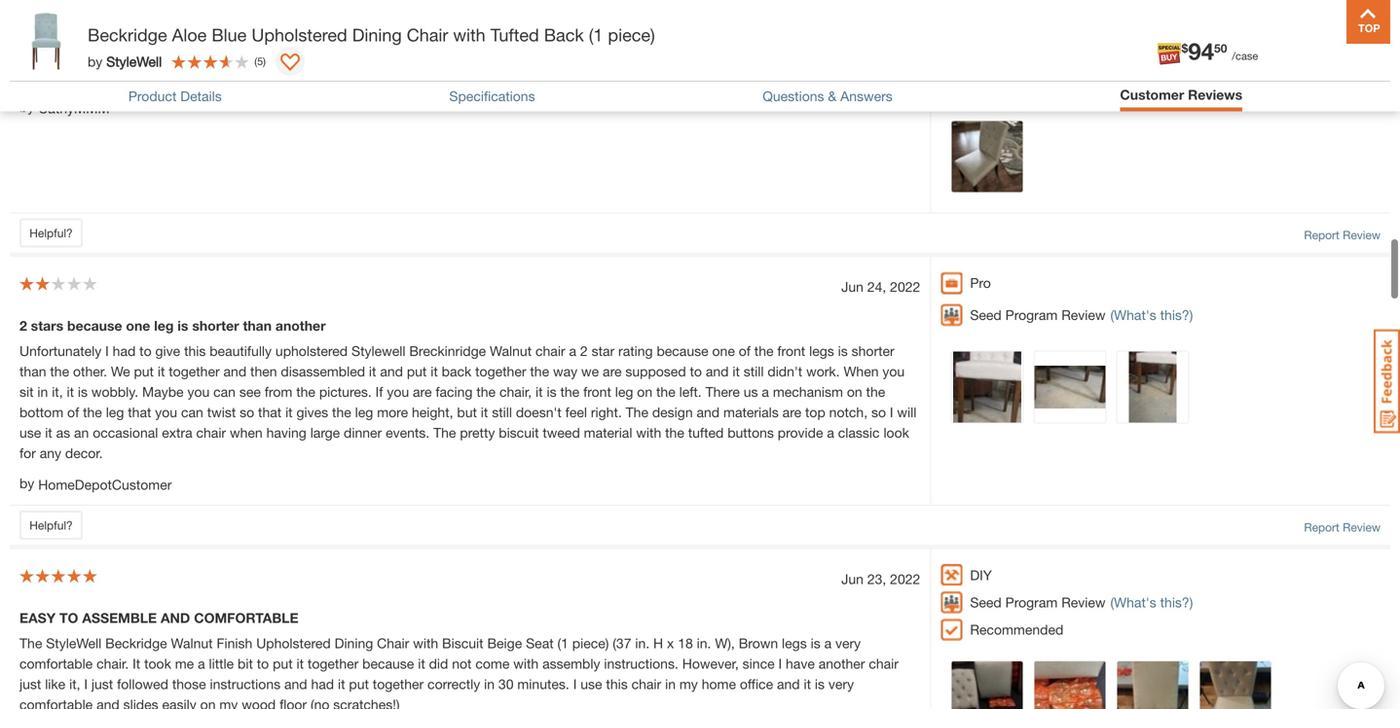 Task type: vqa. For each thing, say whether or not it's contained in the screenshot.
performed
no



Task type: locate. For each thing, give the bounding box(es) containing it.
by inside 'by cathymmm'
[[19, 99, 34, 115]]

so up look
[[872, 405, 886, 421]]

instructions
[[210, 677, 281, 693]]

2 vertical spatial of
[[67, 405, 79, 421]]

1 vertical spatial can
[[181, 405, 203, 421]]

give
[[155, 343, 180, 360]]

had inside 2 stars because one leg is shorter than another unfortunately i had to give this beautifully upholstered stylewell breckinridge walnut chair a 2 star rating because one of the front legs is shorter than the other.  we put it together and then disassembled it and put it back together the way we are supposed to and it still didn't work.  when you sit in it, it is wobbly. maybe you can see from the pictures.  if you are facing the chair, it is the front leg on the left. there us a mechanism on the bottom of the leg that you can twist so that it gives the leg more height, but it still doesn't feel right.  the design and materials are top notch,  so i will use it as an occasional extra chair when having large dinner events. the pretty biscuit tweed material with the tufted buttons provide a classic look for any decor.
[[113, 343, 136, 360]]

1 seed program review from the top
[[970, 307, 1106, 323]]

1 helpful? from the top
[[29, 227, 73, 240]]

than up the beautifully on the left of page
[[243, 318, 272, 334]]

bit
[[238, 656, 253, 673]]

helpful? button up stars at the top left
[[19, 219, 83, 248]]

another up upholstered
[[276, 318, 326, 334]]

2 vertical spatial my
[[219, 697, 238, 710]]

1 horizontal spatial took
[[502, 7, 529, 24]]

2 vertical spatial because
[[362, 656, 414, 673]]

0 vertical spatial of
[[570, 28, 582, 44]]

with inside beautiful new walnut finish chair is a delight to own.  very easy installation only took a few minutes. chair is well designed, and durable. also very comfortable padded in a biscuit beige colored fabric. love the button tufting which is one of my all-time favorite details.  the overall design is especially beautiful with mowt all decors.  the solid wood legs are walnut colored and show great attention to the overall detail and design. pleased to recommend these beautiful chairs to all interested shoppers.
[[139, 48, 165, 64]]

it up floor at bottom left
[[297, 656, 304, 673]]

helpful?
[[29, 227, 73, 240], [29, 519, 73, 533]]

1 (what's from the top
[[1111, 307, 1157, 323]]

stylewell down padded
[[106, 53, 162, 69]]

h
[[654, 636, 663, 652]]

1 vertical spatial minutes.
[[517, 677, 570, 693]]

display image
[[281, 54, 300, 73]]

2 this?) from the top
[[1161, 595, 1193, 611]]

2 2022 from the top
[[890, 572, 921, 588]]

comfortable up especially
[[19, 28, 93, 44]]

1 vertical spatial wood
[[242, 697, 276, 710]]

1 program from the top
[[1006, 307, 1058, 323]]

by for by stylewell
[[88, 53, 103, 69]]

2022 right 24,
[[890, 279, 921, 295]]

beautiful up product details
[[149, 69, 202, 85]]

chair up aloe
[[186, 7, 215, 24]]

on up notch,
[[847, 384, 863, 400]]

0 horizontal spatial colored
[[257, 28, 302, 44]]

2 vertical spatial by
[[19, 476, 34, 492]]

0 horizontal spatial stylewell
[[46, 636, 102, 652]]

classic
[[838, 425, 880, 441]]

is up doesn't
[[547, 384, 557, 400]]

18
[[678, 636, 693, 652]]

having
[[266, 425, 307, 441]]

1 horizontal spatial because
[[362, 656, 414, 673]]

report review button for 2 stars because one leg is shorter than another
[[1304, 519, 1381, 537]]

it left did
[[418, 656, 425, 673]]

1 horizontal spatial of
[[570, 28, 582, 44]]

0 horizontal spatial overall
[[713, 48, 753, 64]]

any
[[40, 446, 61, 462]]

1 horizontal spatial still
[[744, 364, 764, 380]]

seed down diy
[[970, 595, 1002, 611]]

this right give
[[184, 343, 206, 360]]

put up "scratches!)" at the left of page
[[349, 677, 369, 693]]

2 seed from the top
[[970, 595, 1002, 611]]

because
[[67, 318, 122, 334], [657, 343, 709, 360], [362, 656, 414, 673]]

the right )
[[277, 48, 300, 64]]

2 program from the top
[[1006, 595, 1058, 611]]

had up we
[[113, 343, 136, 360]]

upholstered down the comfortable
[[256, 636, 331, 652]]

0 vertical spatial helpful? button
[[19, 219, 83, 248]]

front down we
[[583, 384, 611, 400]]

0 vertical spatial minutes.
[[569, 7, 621, 24]]

2 report review button from the top
[[1304, 519, 1381, 537]]

2 (what's this?) link from the top
[[1111, 593, 1193, 614]]

0 horizontal spatial so
[[240, 405, 254, 421]]

0 horizontal spatial can
[[181, 405, 203, 421]]

2 in. from the left
[[697, 636, 711, 652]]

1 vertical spatial comfortable
[[19, 656, 93, 673]]

2022 for jun 23, 2022
[[890, 572, 921, 588]]

30
[[499, 677, 514, 693]]

questions
[[763, 88, 824, 104]]

&
[[828, 88, 837, 104]]

buttons
[[728, 425, 774, 441]]

1 helpful? button from the top
[[19, 219, 83, 248]]

jun for jun 23, 2022
[[842, 572, 864, 588]]

leg down the wobbly.
[[106, 405, 124, 421]]

1 vertical spatial than
[[19, 364, 46, 380]]

0 horizontal spatial shorter
[[192, 318, 239, 334]]

in. left h
[[635, 636, 650, 652]]

walnut
[[490, 343, 532, 360], [171, 636, 213, 652]]

2022
[[890, 279, 921, 295], [890, 572, 921, 588]]

homedepotcustomer
[[38, 477, 172, 493]]

1 vertical spatial (what's this?) link
[[1111, 593, 1193, 614]]

use inside the easy to assemble and comfortable the stylewell beckridge walnut finish upholstered dining chair with biscuit beige seat (1 piece) (37 in. h x 18 in. w), brown legs is a very comfortable chair. it took me a little bit to put it together because it did not come with assembly instructions. however, since i have another chair just like it, i just followed those instructions and had it put together correctly in 30 minutes. i use this chair in my home office and it is very comfortable and slides easily on my wood floor (no scratches!)
[[581, 677, 602, 693]]

of up an
[[67, 405, 79, 421]]

it left as
[[45, 425, 52, 441]]

product image image
[[15, 10, 78, 73]]

answers
[[841, 88, 893, 104]]

customer reviews button
[[1120, 87, 1243, 107], [1120, 87, 1243, 103]]

1 vertical spatial dining
[[335, 636, 373, 652]]

so
[[240, 405, 254, 421], [872, 405, 886, 421]]

seat
[[526, 636, 554, 652]]

use up for
[[19, 425, 41, 441]]

in down finish
[[147, 28, 158, 44]]

use inside 2 stars because one leg is shorter than another unfortunately i had to give this beautifully upholstered stylewell breckinridge walnut chair a 2 star rating because one of the front legs is shorter than the other.  we put it together and then disassembled it and put it back together the way we are supposed to and it still didn't work.  when you sit in it, it is wobbly. maybe you can see from the pictures.  if you are facing the chair, it is the front leg on the left. there us a mechanism on the bottom of the leg that you can twist so that it gives the leg more height, but it still doesn't feel right.  the design and materials are top notch,  so i will use it as an occasional extra chair when having large dinner events. the pretty biscuit tweed material with the tufted buttons provide a classic look for any decor.
[[19, 425, 41, 441]]

0 horizontal spatial it,
[[52, 384, 63, 400]]

0 vertical spatial use
[[19, 425, 41, 441]]

back
[[442, 364, 472, 380]]

0 horizontal spatial took
[[144, 656, 171, 673]]

my inside beautiful new walnut finish chair is a delight to own.  very easy installation only took a few minutes. chair is well designed, and durable. also very comfortable padded in a biscuit beige colored fabric. love the button tufting which is one of my all-time favorite details.  the overall design is especially beautiful with mowt all decors.  the solid wood legs are walnut colored and show great attention to the overall detail and design. pleased to recommend these beautiful chairs to all interested shoppers.
[[586, 28, 604, 44]]

events.
[[386, 425, 430, 441]]

0 vertical spatial (what's this?)
[[1111, 307, 1193, 323]]

dining inside the easy to assemble and comfortable the stylewell beckridge walnut finish upholstered dining chair with biscuit beige seat (1 piece) (37 in. h x 18 in. w), brown legs is a very comfortable chair. it took me a little bit to put it together because it did not come with assembly instructions. however, since i have another chair just like it, i just followed those instructions and had it put together correctly in 30 minutes. i use this chair in my home office and it is very comfortable and slides easily on my wood floor (no scratches!)
[[335, 636, 373, 652]]

2 vertical spatial chair
[[377, 636, 409, 652]]

1 just from the left
[[19, 677, 41, 693]]

because up the supposed
[[657, 343, 709, 360]]

minutes. inside beautiful new walnut finish chair is a delight to own.  very easy installation only took a few minutes. chair is well designed, and durable. also very comfortable padded in a biscuit beige colored fabric. love the button tufting which is one of my all-time favorite details.  the overall design is especially beautiful with mowt all decors.  the solid wood legs are walnut colored and show great attention to the overall detail and design. pleased to recommend these beautiful chairs to all interested shoppers.
[[569, 7, 621, 24]]

can up "twist"
[[213, 384, 236, 400]]

a left few
[[533, 7, 540, 24]]

i left have
[[779, 656, 782, 673]]

1 report from the top
[[1304, 229, 1340, 242]]

0 vertical spatial very
[[877, 7, 902, 24]]

took
[[502, 7, 529, 24], [144, 656, 171, 673]]

2022 for jun 24, 2022
[[890, 279, 921, 295]]

0 horizontal spatial design
[[652, 405, 693, 421]]

1 vertical spatial report
[[1304, 521, 1340, 535]]

very right office
[[829, 677, 854, 693]]

(1
[[589, 24, 603, 45], [558, 636, 569, 652]]

0 vertical spatial all
[[206, 48, 220, 64]]

the down way
[[560, 384, 580, 400]]

by inside "by homedepotcustomer"
[[19, 476, 34, 492]]

0 vertical spatial overall
[[783, 28, 823, 44]]

height,
[[412, 405, 453, 421]]

another inside 2 stars because one leg is shorter than another unfortunately i had to give this beautifully upholstered stylewell breckinridge walnut chair a 2 star rating because one of the front legs is shorter than the other.  we put it together and then disassembled it and put it back together the way we are supposed to and it still didn't work.  when you sit in it, it is wobbly. maybe you can see from the pictures.  if you are facing the chair, it is the front leg on the left. there us a mechanism on the bottom of the leg that you can twist so that it gives the leg more height, but it still doesn't feel right.  the design and materials are top notch,  so i will use it as an occasional extra chair when having large dinner events. the pretty biscuit tweed material with the tufted buttons provide a classic look for any decor.
[[276, 318, 326, 334]]

1 vertical spatial upholstered
[[256, 636, 331, 652]]

2 report review from the top
[[1304, 521, 1381, 535]]

minutes. up all-
[[569, 7, 621, 24]]

piece) up "attention"
[[608, 24, 655, 45]]

(1 up assembly
[[558, 636, 569, 652]]

beautiful
[[83, 48, 136, 64], [149, 69, 202, 85]]

0 vertical spatial jun
[[842, 279, 864, 295]]

which
[[490, 28, 526, 44]]

1 vertical spatial seed program review
[[970, 595, 1106, 611]]

1 (what's this?) link from the top
[[1111, 305, 1193, 326]]

2 report from the top
[[1304, 521, 1340, 535]]

office
[[740, 677, 773, 693]]

this down instructions. at left
[[606, 677, 628, 693]]

a right me
[[198, 656, 205, 673]]

chairs
[[205, 69, 242, 85]]

new
[[77, 7, 102, 24]]

1 seed from the top
[[970, 307, 1002, 323]]

helpful? up stars at the top left
[[29, 227, 73, 240]]

1 vertical spatial another
[[819, 656, 865, 673]]

legs up have
[[782, 636, 807, 652]]

beckridge up it
[[105, 636, 167, 652]]

biscuit inside the easy to assemble and comfortable the stylewell beckridge walnut finish upholstered dining chair with biscuit beige seat (1 piece) (37 in. h x 18 in. w), brown legs is a very comfortable chair. it took me a little bit to put it together because it did not come with assembly instructions. however, since i have another chair just like it, i just followed those instructions and had it put together correctly in 30 minutes. i use this chair in my home office and it is very comfortable and slides easily on my wood floor (no scratches!)
[[442, 636, 484, 652]]

and up tufted at the bottom of page
[[697, 405, 720, 421]]

come
[[476, 656, 510, 673]]

1 (what's this?) from the top
[[1111, 307, 1193, 323]]

also
[[846, 7, 873, 24]]

0 horizontal spatial biscuit
[[173, 28, 214, 44]]

jun
[[842, 279, 864, 295], [842, 572, 864, 588]]

stylewell
[[352, 343, 406, 360]]

1 horizontal spatial design
[[827, 28, 868, 44]]

2 (what's this?) from the top
[[1111, 595, 1193, 611]]

0 vertical spatial comfortable
[[19, 28, 93, 44]]

the right right.
[[626, 405, 649, 421]]

0 vertical spatial than
[[243, 318, 272, 334]]

1 vertical spatial walnut
[[171, 636, 213, 652]]

very
[[877, 7, 902, 24], [836, 636, 861, 652], [829, 677, 854, 693]]

1 2022 from the top
[[890, 279, 921, 295]]

i
[[105, 343, 109, 360], [890, 405, 894, 421], [779, 656, 782, 673], [84, 677, 88, 693], [573, 677, 577, 693]]

when
[[230, 425, 263, 441]]

legs inside 2 stars because one leg is shorter than another unfortunately i had to give this beautifully upholstered stylewell breckinridge walnut chair a 2 star rating because one of the front legs is shorter than the other.  we put it together and then disassembled it and put it back together the way we are supposed to and it still didn't work.  when you sit in it, it is wobbly. maybe you can see from the pictures.  if you are facing the chair, it is the front leg on the left. there us a mechanism on the bottom of the leg that you can twist so that it gives the leg more height, but it still doesn't feel right.  the design and materials are top notch,  so i will use it as an occasional extra chair when having large dinner events. the pretty biscuit tweed material with the tufted buttons provide a classic look for any decor.
[[809, 343, 834, 360]]

assembly
[[543, 656, 600, 673]]

piece)
[[608, 24, 655, 45], [572, 636, 609, 652]]

a down finish
[[162, 28, 169, 44]]

1 vertical spatial report review button
[[1304, 519, 1381, 537]]

2 jun from the top
[[842, 572, 864, 588]]

3 comfortable from the top
[[19, 697, 93, 710]]

in inside beautiful new walnut finish chair is a delight to own.  very easy installation only took a few minutes. chair is well designed, and durable. also very comfortable padded in a biscuit beige colored fabric. love the button tufting which is one of my all-time favorite details.  the overall design is especially beautiful with mowt all decors.  the solid wood legs are walnut colored and show great attention to the overall detail and design. pleased to recommend these beautiful chairs to all interested shoppers.
[[147, 28, 158, 44]]

report
[[1304, 229, 1340, 242], [1304, 521, 1340, 535]]

program
[[1006, 307, 1058, 323], [1006, 595, 1058, 611]]

1 vertical spatial design
[[652, 405, 693, 421]]

that up occasional
[[128, 405, 151, 421]]

stylewell inside the easy to assemble and comfortable the stylewell beckridge walnut finish upholstered dining chair with biscuit beige seat (1 piece) (37 in. h x 18 in. w), brown legs is a very comfortable chair. it took me a little bit to put it together because it did not come with assembly instructions. however, since i have another chair just like it, i just followed those instructions and had it put together correctly in 30 minutes. i use this chair in my home office and it is very comfortable and slides easily on my wood floor (no scratches!)
[[46, 636, 102, 652]]

(
[[254, 55, 257, 68]]

specifications button
[[449, 88, 535, 104], [449, 88, 535, 104]]

review
[[1343, 229, 1381, 242], [1062, 307, 1106, 323], [1343, 521, 1381, 535], [1062, 595, 1106, 611]]

2 helpful? from the top
[[29, 519, 73, 533]]

report for by
[[1304, 229, 1340, 242]]

1 vertical spatial of
[[739, 343, 751, 360]]

of up us
[[739, 343, 751, 360]]

1 horizontal spatial my
[[586, 28, 604, 44]]

(what's this?) for diy
[[1111, 595, 1193, 611]]

1 vertical spatial (what's
[[1111, 595, 1157, 611]]

easy
[[19, 611, 56, 627]]

2 helpful? button from the top
[[19, 511, 83, 541]]

of inside beautiful new walnut finish chair is a delight to own.  very easy installation only took a few minutes. chair is well designed, and durable. also very comfortable padded in a biscuit beige colored fabric. love the button tufting which is one of my all-time favorite details.  the overall design is especially beautiful with mowt all decors.  the solid wood legs are walnut colored and show great attention to the overall detail and design. pleased to recommend these beautiful chairs to all interested shoppers.
[[570, 28, 582, 44]]

0 vertical spatial stylewell
[[106, 53, 162, 69]]

had
[[113, 343, 136, 360], [311, 677, 334, 693]]

together up (no
[[308, 656, 359, 673]]

occasional
[[93, 425, 158, 441]]

on down the supposed
[[637, 384, 653, 400]]

walnut
[[106, 7, 146, 24], [425, 48, 465, 64]]

1 horizontal spatial walnut
[[490, 343, 532, 360]]

1 vertical spatial this
[[606, 677, 628, 693]]

and up the there on the right of page
[[706, 364, 729, 380]]

still up us
[[744, 364, 764, 380]]

customer
[[1120, 87, 1184, 103]]

put right we
[[134, 364, 154, 380]]

just down chair.
[[91, 677, 113, 693]]

1 horizontal spatial another
[[819, 656, 865, 673]]

took inside the easy to assemble and comfortable the stylewell beckridge walnut finish upholstered dining chair with biscuit beige seat (1 piece) (37 in. h x 18 in. w), brown legs is a very comfortable chair. it took me a little bit to put it together because it did not come with assembly instructions. however, since i have another chair just like it, i just followed those instructions and had it put together correctly in 30 minutes. i use this chair in my home office and it is very comfortable and slides easily on my wood floor (no scratches!)
[[144, 656, 171, 673]]

legs inside the easy to assemble and comfortable the stylewell beckridge walnut finish upholstered dining chair with biscuit beige seat (1 piece) (37 in. h x 18 in. w), brown legs is a very comfortable chair. it took me a little bit to put it together because it did not come with assembly instructions. however, since i have another chair just like it, i just followed those instructions and had it put together correctly in 30 minutes. i use this chair in my home office and it is very comfortable and slides easily on my wood floor (no scratches!)
[[782, 636, 807, 652]]

1 this?) from the top
[[1161, 307, 1193, 323]]

1 horizontal spatial beautiful
[[149, 69, 202, 85]]

2 seed program review from the top
[[970, 595, 1106, 611]]

very down jun 23, 2022
[[836, 636, 861, 652]]

that down from
[[258, 405, 282, 421]]

report review for by
[[1304, 229, 1381, 242]]

beige inside beautiful new walnut finish chair is a delight to own.  very easy installation only took a few minutes. chair is well designed, and durable. also very comfortable padded in a biscuit beige colored fabric. love the button tufting which is one of my all-time favorite details.  the overall design is especially beautiful with mowt all decors.  the solid wood legs are walnut colored and show great attention to the overall detail and design. pleased to recommend these beautiful chairs to all interested shoppers.
[[218, 28, 253, 44]]

by for by cathymmm
[[19, 99, 34, 115]]

one down few
[[543, 28, 566, 44]]

it up maybe
[[158, 364, 165, 380]]

1 vertical spatial helpful? button
[[19, 511, 83, 541]]

(1 left all-
[[589, 24, 603, 45]]

1 vertical spatial because
[[657, 343, 709, 360]]

material
[[584, 425, 632, 441]]

report review button
[[1304, 227, 1381, 244], [1304, 519, 1381, 537]]

helpful? button down "by homedepotcustomer"
[[19, 511, 83, 541]]

together
[[169, 364, 220, 380], [475, 364, 526, 380], [308, 656, 359, 673], [373, 677, 424, 693]]

just
[[19, 677, 41, 693], [91, 677, 113, 693]]

0 vertical spatial 2022
[[890, 279, 921, 295]]

beige down delight
[[218, 28, 253, 44]]

work.
[[806, 364, 840, 380]]

than
[[243, 318, 272, 334], [19, 364, 46, 380]]

0 horizontal spatial another
[[276, 318, 326, 334]]

1 report review button from the top
[[1304, 227, 1381, 244]]

0 vertical spatial biscuit
[[173, 28, 214, 44]]

0 horizontal spatial wood
[[242, 697, 276, 710]]

then
[[250, 364, 277, 380]]

1 vertical spatial legs
[[809, 343, 834, 360]]

seed program review down pro
[[970, 307, 1106, 323]]

1 vertical spatial 2022
[[890, 572, 921, 588]]

1 vertical spatial report review
[[1304, 521, 1381, 535]]

beautiful down padded
[[83, 48, 136, 64]]

by cathymmm
[[19, 99, 110, 116]]

all
[[206, 48, 220, 64], [262, 69, 275, 85]]

jun left the 23,
[[842, 572, 864, 588]]

0 horizontal spatial beige
[[218, 28, 253, 44]]

1 vertical spatial beckridge
[[105, 636, 167, 652]]

piece) inside the easy to assemble and comfortable the stylewell beckridge walnut finish upholstered dining chair with biscuit beige seat (1 piece) (37 in. h x 18 in. w), brown legs is a very comfortable chair. it took me a little bit to put it together because it did not come with assembly instructions. however, since i have another chair just like it, i just followed those instructions and had it put together correctly in 30 minutes. i use this chair in my home office and it is very comfortable and slides easily on my wood floor (no scratches!)
[[572, 636, 609, 652]]

(what's for pro
[[1111, 307, 1157, 323]]

0 vertical spatial this
[[184, 343, 206, 360]]

chair
[[186, 7, 215, 24], [536, 343, 565, 360], [196, 425, 226, 441], [869, 656, 899, 673], [632, 677, 661, 693]]

0 vertical spatial walnut
[[490, 343, 532, 360]]

0 vertical spatial design
[[827, 28, 868, 44]]

because up "scratches!)" at the left of page
[[362, 656, 414, 673]]

not
[[452, 656, 472, 673]]

in
[[147, 28, 158, 44], [37, 384, 48, 400], [484, 677, 495, 693], [665, 677, 676, 693]]

1 vertical spatial piece)
[[572, 636, 609, 652]]

1 vertical spatial stylewell
[[46, 636, 102, 652]]

1 report review from the top
[[1304, 229, 1381, 242]]

0 horizontal spatial of
[[67, 405, 79, 421]]

1 comfortable from the top
[[19, 28, 93, 44]]

are inside beautiful new walnut finish chair is a delight to own.  very easy installation only took a few minutes. chair is well designed, and durable. also very comfortable padded in a biscuit beige colored fabric. love the button tufting which is one of my all-time favorite details.  the overall design is especially beautiful with mowt all decors.  the solid wood legs are walnut colored and show great attention to the overall detail and design. pleased to recommend these beautiful chairs to all interested shoppers.
[[402, 48, 421, 64]]

(what's this?) link for pro
[[1111, 305, 1193, 326]]

all down )
[[262, 69, 275, 85]]

had inside the easy to assemble and comfortable the stylewell beckridge walnut finish upholstered dining chair with biscuit beige seat (1 piece) (37 in. h x 18 in. w), brown legs is a very comfortable chair. it took me a little bit to put it together because it did not come with assembly instructions. however, since i have another chair just like it, i just followed those instructions and had it put together correctly in 30 minutes. i use this chair in my home office and it is very comfortable and slides easily on my wood floor (no scratches!)
[[311, 677, 334, 693]]

design
[[827, 28, 868, 44], [652, 405, 693, 421]]

had up (no
[[311, 677, 334, 693]]

2 (what's from the top
[[1111, 595, 1157, 611]]

1 horizontal spatial use
[[581, 677, 602, 693]]

1 horizontal spatial biscuit
[[442, 636, 484, 652]]

finish
[[217, 636, 253, 652]]

1 vertical spatial beige
[[487, 636, 522, 652]]

legs
[[374, 48, 399, 64], [809, 343, 834, 360], [782, 636, 807, 652]]

feedback link image
[[1374, 329, 1400, 434]]

and down "tufted"
[[519, 48, 542, 64]]

beckridge up the by stylewell
[[88, 24, 167, 45]]

can up "extra"
[[181, 405, 203, 421]]

padded
[[96, 28, 143, 44]]

0 vertical spatial (what's
[[1111, 307, 1157, 323]]

chair inside beautiful new walnut finish chair is a delight to own.  very easy installation only took a few minutes. chair is well designed, and durable. also very comfortable padded in a biscuit beige colored fabric. love the button tufting which is one of my all-time favorite details.  the overall design is especially beautiful with mowt all decors.  the solid wood legs are walnut colored and show great attention to the overall detail and design. pleased to recommend these beautiful chairs to all interested shoppers.
[[186, 7, 215, 24]]

with inside 2 stars because one leg is shorter than another unfortunately i had to give this beautifully upholstered stylewell breckinridge walnut chair a 2 star rating because one of the front legs is shorter than the other.  we put it together and then disassembled it and put it back together the way we are supposed to and it still didn't work.  when you sit in it, it is wobbly. maybe you can see from the pictures.  if you are facing the chair, it is the front leg on the left. there us a mechanism on the bottom of the leg that you can twist so that it gives the leg more height, but it still doesn't feel right.  the design and materials are top notch,  so i will use it as an occasional extra chair when having large dinner events. the pretty biscuit tweed material with the tufted buttons provide a classic look for any decor.
[[636, 425, 661, 441]]

1 vertical spatial front
[[583, 384, 611, 400]]

0 vertical spatial beautiful
[[83, 48, 136, 64]]

to
[[289, 7, 301, 24], [674, 48, 686, 64], [19, 69, 32, 85], [246, 69, 258, 85], [139, 343, 152, 360], [690, 364, 702, 380], [257, 656, 269, 673]]

1 vertical spatial all
[[262, 69, 275, 85]]

1 jun from the top
[[842, 279, 864, 295]]

2 left star
[[580, 343, 588, 360]]

1 vertical spatial one
[[126, 318, 150, 334]]

it, up bottom
[[52, 384, 63, 400]]

with up these
[[139, 48, 165, 64]]

an
[[74, 425, 89, 441]]

customer reviews
[[1120, 87, 1243, 103]]

pro
[[970, 275, 991, 291]]

is right office
[[815, 677, 825, 693]]

colored down delight
[[257, 28, 302, 44]]

0 horizontal spatial beautiful
[[83, 48, 136, 64]]

one inside beautiful new walnut finish chair is a delight to own.  very easy installation only took a few minutes. chair is well designed, and durable. also very comfortable padded in a biscuit beige colored fabric. love the button tufting which is one of my all-time favorite details.  the overall design is especially beautiful with mowt all decors.  the solid wood legs are walnut colored and show great attention to the overall detail and design. pleased to recommend these beautiful chairs to all interested shoppers.
[[543, 28, 566, 44]]

0 horizontal spatial walnut
[[106, 7, 146, 24]]

0 vertical spatial front
[[778, 343, 806, 360]]

walnut up padded
[[106, 7, 146, 24]]

2 vertical spatial comfortable
[[19, 697, 93, 710]]

so up when
[[240, 405, 254, 421]]

0 horizontal spatial one
[[126, 318, 150, 334]]

beautiful
[[19, 7, 73, 24]]

upholstered inside the easy to assemble and comfortable the stylewell beckridge walnut finish upholstered dining chair with biscuit beige seat (1 piece) (37 in. h x 18 in. w), brown legs is a very comfortable chair. it took me a little bit to put it together because it did not come with assembly instructions. however, since i have another chair just like it, i just followed those instructions and had it put together correctly in 30 minutes. i use this chair in my home office and it is very comfortable and slides easily on my wood floor (no scratches!)
[[256, 636, 331, 652]]

1 vertical spatial still
[[492, 405, 512, 421]]

colored
[[257, 28, 302, 44], [469, 48, 515, 64]]

disassembled
[[281, 364, 365, 380]]

by homedepotcustomer
[[19, 476, 172, 493]]

with up did
[[413, 636, 438, 652]]

gives
[[297, 405, 328, 421]]

chair.
[[96, 656, 129, 673]]

and left slides
[[96, 697, 119, 710]]

2 horizontal spatial one
[[712, 343, 735, 360]]

you
[[883, 364, 905, 380], [187, 384, 210, 400], [387, 384, 409, 400], [155, 405, 177, 421]]

beckridge inside the easy to assemble and comfortable the stylewell beckridge walnut finish upholstered dining chair with biscuit beige seat (1 piece) (37 in. h x 18 in. w), brown legs is a very comfortable chair. it took me a little bit to put it together because it did not come with assembly instructions. however, since i have another chair just like it, i just followed those instructions and had it put together correctly in 30 minutes. i use this chair in my home office and it is very comfortable and slides easily on my wood floor (no scratches!)
[[105, 636, 167, 652]]

dinner
[[344, 425, 382, 441]]

program for pro
[[1006, 307, 1058, 323]]

2 vertical spatial legs
[[782, 636, 807, 652]]

by for by homedepotcustomer
[[19, 476, 34, 492]]

helpful? button for by
[[19, 219, 83, 248]]

0 vertical spatial chair
[[625, 7, 658, 24]]

dining up "scratches!)" at the left of page
[[335, 636, 373, 652]]

the up detail
[[757, 28, 780, 44]]



Task type: describe. For each thing, give the bounding box(es) containing it.
2 horizontal spatial on
[[847, 384, 863, 400]]

wood inside beautiful new walnut finish chair is a delight to own.  very easy installation only took a few minutes. chair is well designed, and durable. also very comfortable padded in a biscuit beige colored fabric. love the button tufting which is one of my all-time favorite details.  the overall design is especially beautiful with mowt all decors.  the solid wood legs are walnut colored and show great attention to the overall detail and design. pleased to recommend these beautiful chairs to all interested shoppers.
[[336, 48, 370, 64]]

little
[[209, 656, 234, 673]]

0 vertical spatial 2
[[19, 318, 27, 334]]

94
[[1188, 37, 1214, 65]]

leg up give
[[154, 318, 174, 334]]

cathymmm
[[38, 100, 110, 116]]

the down favorite
[[690, 48, 709, 64]]

1 vertical spatial beautiful
[[149, 69, 202, 85]]

0 vertical spatial still
[[744, 364, 764, 380]]

this?) for diy
[[1161, 595, 1193, 611]]

the up an
[[83, 405, 102, 421]]

walnut inside 2 stars because one leg is shorter than another unfortunately i had to give this beautifully upholstered stylewell breckinridge walnut chair a 2 star rating because one of the front legs is shorter than the other.  we put it together and then disassembled it and put it back together the way we are supposed to and it still didn't work.  when you sit in it, it is wobbly. maybe you can see from the pictures.  if you are facing the chair, it is the front leg on the left. there us a mechanism on the bottom of the leg that you can twist so that it gives the leg more height, but it still doesn't feel right.  the design and materials are top notch,  so i will use it as an occasional extra chair when having large dinner events. the pretty biscuit tweed material with the tufted buttons provide a classic look for any decor.
[[490, 343, 532, 360]]

and right detail
[[793, 48, 816, 64]]

$ 94 50
[[1182, 37, 1227, 65]]

and
[[161, 611, 190, 627]]

there
[[706, 384, 740, 400]]

this?) for pro
[[1161, 307, 1193, 323]]

report for 2 stars because one leg is shorter than another
[[1304, 521, 1340, 535]]

2 so from the left
[[872, 405, 886, 421]]

it left back
[[431, 364, 438, 380]]

is up when
[[838, 343, 848, 360]]

as
[[56, 425, 70, 441]]

and left durable.
[[766, 7, 789, 24]]

beautifully
[[210, 343, 272, 360]]

put down breckinridge
[[407, 364, 427, 380]]

tufting
[[448, 28, 486, 44]]

design.
[[820, 48, 865, 64]]

is right which
[[530, 28, 540, 44]]

1 horizontal spatial 2
[[580, 343, 588, 360]]

i left the will
[[890, 405, 894, 421]]

1 vertical spatial chair
[[407, 24, 448, 45]]

in inside 2 stars because one leg is shorter than another unfortunately i had to give this beautifully upholstered stylewell breckinridge walnut chair a 2 star rating because one of the front legs is shorter than the other.  we put it together and then disassembled it and put it back together the way we are supposed to and it still didn't work.  when you sit in it, it is wobbly. maybe you can see from the pictures.  if you are facing the chair, it is the front leg on the left. there us a mechanism on the bottom of the leg that you can twist so that it gives the leg more height, but it still doesn't feel right.  the design and materials are top notch,  so i will use it as an occasional extra chair when having large dinner events. the pretty biscuit tweed material with the tufted buttons provide a classic look for any decor.
[[37, 384, 48, 400]]

to down favorite
[[674, 48, 686, 64]]

0 horizontal spatial than
[[19, 364, 46, 380]]

biscuit
[[499, 425, 539, 441]]

button
[[404, 28, 444, 44]]

reviews
[[1188, 87, 1243, 103]]

the left tufted at the bottom of page
[[665, 425, 684, 441]]

attention
[[617, 48, 670, 64]]

to left give
[[139, 343, 152, 360]]

2 that from the left
[[258, 405, 282, 421]]

decor.
[[65, 446, 103, 462]]

0 vertical spatial dining
[[352, 24, 402, 45]]

(what's this?) for pro
[[1111, 307, 1193, 323]]

is left the well
[[661, 7, 671, 24]]

slides
[[123, 697, 158, 710]]

chair right have
[[869, 656, 899, 673]]

a right us
[[762, 384, 769, 400]]

the up didn't
[[755, 343, 774, 360]]

show
[[545, 48, 578, 64]]

1 horizontal spatial stylewell
[[106, 53, 162, 69]]

to up left.
[[690, 364, 702, 380]]

walnut inside the easy to assemble and comfortable the stylewell beckridge walnut finish upholstered dining chair with biscuit beige seat (1 piece) (37 in. h x 18 in. w), brown legs is a very comfortable chair. it took me a little bit to put it together because it did not come with assembly instructions. however, since i have another chair just like it, i just followed those instructions and had it put together correctly in 30 minutes. i use this chair in my home office and it is very comfortable and slides easily on my wood floor (no scratches!)
[[171, 636, 213, 652]]

it, inside 2 stars because one leg is shorter than another unfortunately i had to give this beautifully upholstered stylewell breckinridge walnut chair a 2 star rating because one of the front legs is shorter than the other.  we put it together and then disassembled it and put it back together the way we are supposed to and it still didn't work.  when you sit in it, it is wobbly. maybe you can see from the pictures.  if you are facing the chair, it is the front leg on the left. there us a mechanism on the bottom of the leg that you can twist so that it gives the leg more height, but it still doesn't feel right.  the design and materials are top notch,  so i will use it as an occasional extra chair when having large dinner events. the pretty biscuit tweed material with the tufted buttons provide a classic look for any decor.
[[52, 384, 63, 400]]

by stylewell
[[88, 53, 162, 69]]

and up floor at bottom left
[[284, 677, 307, 693]]

it up doesn't
[[536, 384, 543, 400]]

mowt
[[168, 48, 203, 64]]

wood inside the easy to assemble and comfortable the stylewell beckridge walnut finish upholstered dining chair with biscuit beige seat (1 piece) (37 in. h x 18 in. w), brown legs is a very comfortable chair. it took me a little bit to put it together because it did not come with assembly instructions. however, since i have another chair just like it, i just followed those instructions and had it put together correctly in 30 minutes. i use this chair in my home office and it is very comfortable and slides easily on my wood floor (no scratches!)
[[242, 697, 276, 710]]

2 horizontal spatial because
[[657, 343, 709, 360]]

the down the supposed
[[656, 384, 676, 400]]

the up but on the left of the page
[[477, 384, 496, 400]]

us
[[744, 384, 758, 400]]

solid
[[303, 48, 332, 64]]

i up other. on the bottom left of the page
[[105, 343, 109, 360]]

with down only
[[453, 24, 486, 45]]

5
[[257, 55, 263, 68]]

(what's for diy
[[1111, 595, 1157, 611]]

beige inside the easy to assemble and comfortable the stylewell beckridge walnut finish upholstered dining chair with biscuit beige seat (1 piece) (37 in. h x 18 in. w), brown legs is a very comfortable chair. it took me a little bit to put it together because it did not come with assembly instructions. however, since i have another chair just like it, i just followed those instructions and had it put together correctly in 30 minutes. i use this chair in my home office and it is very comfortable and slides easily on my wood floor (no scratches!)
[[487, 636, 522, 652]]

the down unfortunately on the left of the page
[[50, 364, 69, 380]]

(what's this?) link for diy
[[1111, 593, 1193, 614]]

however,
[[682, 656, 739, 673]]

seed program review for pro
[[970, 307, 1106, 323]]

1 horizontal spatial on
[[637, 384, 653, 400]]

0 vertical spatial shorter
[[192, 318, 239, 334]]

a up blue
[[233, 7, 240, 24]]

twist
[[207, 405, 236, 421]]

homedepotcustomer button
[[38, 475, 172, 496]]

report review button for by
[[1304, 227, 1381, 244]]

1 horizontal spatial than
[[243, 318, 272, 334]]

seed program review for diy
[[970, 595, 1106, 611]]

1 horizontal spatial all
[[262, 69, 275, 85]]

time
[[627, 28, 653, 44]]

easy to assemble and comfortable the stylewell beckridge walnut finish upholstered dining chair with biscuit beige seat (1 piece) (37 in. h x 18 in. w), brown legs is a very comfortable chair. it took me a little bit to put it together because it did not come with assembly instructions. however, since i have another chair just like it, i just followed those instructions and had it put together correctly in 30 minutes. i use this chair in my home office and it is very comfortable and slides easily on my wood floor (no scratches!)
[[19, 611, 899, 710]]

(1 inside the easy to assemble and comfortable the stylewell beckridge walnut finish upholstered dining chair with biscuit beige seat (1 piece) (37 in. h x 18 in. w), brown legs is a very comfortable chair. it took me a little bit to put it together because it did not come with assembly instructions. however, since i have another chair just like it, i just followed those instructions and had it put together correctly in 30 minutes. i use this chair in my home office and it is very comfortable and slides easily on my wood floor (no scratches!)
[[558, 636, 569, 652]]

because inside the easy to assemble and comfortable the stylewell beckridge walnut finish upholstered dining chair with biscuit beige seat (1 piece) (37 in. h x 18 in. w), brown legs is a very comfortable chair. it took me a little bit to put it together because it did not come with assembly instructions. however, since i have another chair just like it, i just followed those instructions and had it put together correctly in 30 minutes. i use this chair in my home office and it is very comfortable and slides easily on my wood floor (no scratches!)
[[362, 656, 414, 673]]

the inside the easy to assemble and comfortable the stylewell beckridge walnut finish upholstered dining chair with biscuit beige seat (1 piece) (37 in. h x 18 in. w), brown legs is a very comfortable chair. it took me a little bit to put it together because it did not come with assembly instructions. however, since i have another chair just like it, i just followed those instructions and had it put together correctly in 30 minutes. i use this chair in my home office and it is very comfortable and slides easily on my wood floor (no scratches!)
[[19, 636, 42, 652]]

i right the like on the left of page
[[84, 677, 88, 693]]

put right bit
[[273, 656, 293, 673]]

it right but on the left of the page
[[481, 405, 488, 421]]

it up having
[[285, 405, 293, 421]]

leg up right.
[[615, 384, 633, 400]]

it down other. on the bottom left of the page
[[67, 384, 74, 400]]

cathymmm button
[[38, 98, 110, 119]]

since
[[743, 656, 775, 673]]

1 vertical spatial shorter
[[852, 343, 895, 360]]

comfortable inside beautiful new walnut finish chair is a delight to own.  very easy installation only took a few minutes. chair is well designed, and durable. also very comfortable padded in a biscuit beige colored fabric. love the button tufting which is one of my all-time favorite details.  the overall design is especially beautiful with mowt all decors.  the solid wood legs are walnut colored and show great attention to the overall detail and design. pleased to recommend these beautiful chairs to all interested shoppers.
[[19, 28, 93, 44]]

a right brown on the bottom right of page
[[824, 636, 832, 652]]

very inside beautiful new walnut finish chair is a delight to own.  very easy installation only took a few minutes. chair is well designed, and durable. also very comfortable padded in a biscuit beige colored fabric. love the button tufting which is one of my all-time favorite details.  the overall design is especially beautiful with mowt all decors.  the solid wood legs are walnut colored and show great attention to the overall detail and design. pleased to recommend these beautiful chairs to all interested shoppers.
[[877, 7, 902, 24]]

1 horizontal spatial walnut
[[425, 48, 465, 64]]

another inside the easy to assemble and comfortable the stylewell beckridge walnut finish upholstered dining chair with biscuit beige seat (1 piece) (37 in. h x 18 in. w), brown legs is a very comfortable chair. it took me a little bit to put it together because it did not come with assembly instructions. however, since i have another chair just like it, i just followed those instructions and had it put together correctly in 30 minutes. i use this chair in my home office and it is very comfortable and slides easily on my wood floor (no scratches!)
[[819, 656, 865, 673]]

aloe
[[172, 24, 207, 45]]

design inside beautiful new walnut finish chair is a delight to own.  very easy installation only took a few minutes. chair is well designed, and durable. also very comfortable padded in a biscuit beige colored fabric. love the button tufting which is one of my all-time favorite details.  the overall design is especially beautiful with mowt all decors.  the solid wood legs are walnut colored and show great attention to the overall detail and design. pleased to recommend these beautiful chairs to all interested shoppers.
[[827, 28, 868, 44]]

these
[[112, 69, 146, 85]]

2 horizontal spatial of
[[739, 343, 751, 360]]

finish
[[150, 7, 182, 24]]

but
[[457, 405, 477, 421]]

legs inside beautiful new walnut finish chair is a delight to own.  very easy installation only took a few minutes. chair is well designed, and durable. also very comfortable padded in a biscuit beige colored fabric. love the button tufting which is one of my all-time favorite details.  the overall design is especially beautiful with mowt all decors.  the solid wood legs are walnut colored and show great attention to the overall detail and design. pleased to recommend these beautiful chairs to all interested shoppers.
[[374, 48, 399, 64]]

1 vertical spatial my
[[680, 677, 698, 693]]

well
[[675, 7, 699, 24]]

program for diy
[[1006, 595, 1058, 611]]

the down easy
[[381, 28, 401, 44]]

)
[[263, 55, 266, 68]]

design inside 2 stars because one leg is shorter than another unfortunately i had to give this beautifully upholstered stylewell breckinridge walnut chair a 2 star rating because one of the front legs is shorter than the other.  we put it together and then disassembled it and put it back together the way we are supposed to and it still didn't work.  when you sit in it, it is wobbly. maybe you can see from the pictures.  if you are facing the chair, it is the front leg on the left. there us a mechanism on the bottom of the leg that you can twist so that it gives the leg more height, but it still doesn't feel right.  the design and materials are top notch,  so i will use it as an occasional extra chair when having large dinner events. the pretty biscuit tweed material with the tufted buttons provide a classic look for any decor.
[[652, 405, 693, 421]]

like
[[45, 677, 65, 693]]

1 so from the left
[[240, 405, 254, 421]]

1 horizontal spatial (1
[[589, 24, 603, 45]]

helpful? for by
[[29, 227, 73, 240]]

together up "scratches!)" at the left of page
[[373, 677, 424, 693]]

fabric.
[[306, 28, 344, 44]]

together up chair,
[[475, 364, 526, 380]]

love
[[348, 28, 378, 44]]

star
[[592, 343, 615, 360]]

you right when
[[883, 364, 905, 380]]

product
[[128, 88, 177, 104]]

tweed
[[543, 425, 580, 441]]

the up gives
[[296, 384, 315, 400]]

in down instructions. at left
[[665, 677, 676, 693]]

seed for diy
[[970, 595, 1002, 611]]

followed
[[117, 677, 168, 693]]

we
[[111, 364, 130, 380]]

it up the there on the right of page
[[733, 364, 740, 380]]

sit
[[19, 384, 34, 400]]

you down maybe
[[155, 405, 177, 421]]

it down have
[[804, 677, 811, 693]]

very
[[342, 7, 368, 24]]

and down have
[[777, 677, 800, 693]]

maybe
[[142, 384, 184, 400]]

0 horizontal spatial still
[[492, 405, 512, 421]]

home
[[702, 677, 736, 693]]

when
[[844, 364, 879, 380]]

in left '30'
[[484, 677, 495, 693]]

you right "if"
[[387, 384, 409, 400]]

0 vertical spatial beckridge
[[88, 24, 167, 45]]

1 that from the left
[[128, 405, 151, 421]]

is up pleased
[[872, 28, 881, 44]]

to inside the easy to assemble and comfortable the stylewell beckridge walnut finish upholstered dining chair with biscuit beige seat (1 piece) (37 in. h x 18 in. w), brown legs is a very comfortable chair. it took me a little bit to put it together because it did not come with assembly instructions. however, since i have another chair just like it, i just followed those instructions and had it put together correctly in 30 minutes. i use this chair in my home office and it is very comfortable and slides easily on my wood floor (no scratches!)
[[257, 656, 269, 673]]

more
[[377, 405, 408, 421]]

a down notch,
[[827, 425, 835, 441]]

it, inside the easy to assemble and comfortable the stylewell beckridge walnut finish upholstered dining chair with biscuit beige seat (1 piece) (37 in. h x 18 in. w), brown legs is a very comfortable chair. it took me a little bit to put it together because it did not come with assembly instructions. however, since i have another chair just like it, i just followed those instructions and had it put together correctly in 30 minutes. i use this chair in my home office and it is very comfortable and slides easily on my wood floor (no scratches!)
[[69, 677, 80, 693]]

jun 24, 2022
[[842, 279, 921, 295]]

diy
[[970, 568, 992, 584]]

together down give
[[169, 364, 220, 380]]

and up "if"
[[380, 364, 403, 380]]

0 vertical spatial piece)
[[608, 24, 655, 45]]

took inside beautiful new walnut finish chair is a delight to own.  very easy installation only took a few minutes. chair is well designed, and durable. also very comfortable padded in a biscuit beige colored fabric. love the button tufting which is one of my all-time favorite details.  the overall design is especially beautiful with mowt all decors.  the solid wood legs are walnut colored and show great attention to the overall detail and design. pleased to recommend these beautiful chairs to all interested shoppers.
[[502, 7, 529, 24]]

chair up way
[[536, 343, 565, 360]]

0 horizontal spatial front
[[583, 384, 611, 400]]

did
[[429, 656, 448, 673]]

chair down "twist"
[[196, 425, 226, 441]]

only
[[473, 7, 498, 24]]

leg up dinner
[[355, 405, 373, 421]]

to down especially
[[19, 69, 32, 85]]

this inside the easy to assemble and comfortable the stylewell beckridge walnut finish upholstered dining chair with biscuit beige seat (1 piece) (37 in. h x 18 in. w), brown legs is a very comfortable chair. it took me a little bit to put it together because it did not come with assembly instructions. however, since i have another chair just like it, i just followed those instructions and had it put together correctly in 30 minutes. i use this chair in my home office and it is very comfortable and slides easily on my wood floor (no scratches!)
[[606, 677, 628, 693]]

tufted
[[491, 24, 539, 45]]

few
[[544, 7, 566, 24]]

feel
[[566, 405, 587, 421]]

chair down instructions. at left
[[632, 677, 661, 693]]

2 stars because one leg is shorter than another unfortunately i had to give this beautifully upholstered stylewell breckinridge walnut chair a 2 star rating because one of the front legs is shorter than the other.  we put it together and then disassembled it and put it back together the way we are supposed to and it still didn't work.  when you sit in it, it is wobbly. maybe you can see from the pictures.  if you are facing the chair, it is the front leg on the left. there us a mechanism on the bottom of the leg that you can twist so that it gives the leg more height, but it still doesn't feel right.  the design and materials are top notch,  so i will use it as an occasional extra chair when having large dinner events. the pretty biscuit tweed material with the tufted buttons provide a classic look for any decor.
[[19, 318, 917, 462]]

interested
[[279, 69, 339, 85]]

recommended
[[970, 622, 1064, 638]]

comfortable
[[194, 611, 299, 627]]

floor
[[280, 697, 307, 710]]

correctly
[[428, 677, 480, 693]]

pretty
[[460, 425, 495, 441]]

right.
[[591, 405, 622, 421]]

0 vertical spatial colored
[[257, 28, 302, 44]]

minutes. inside the easy to assemble and comfortable the stylewell beckridge walnut finish upholstered dining chair with biscuit beige seat (1 piece) (37 in. h x 18 in. w), brown legs is a very comfortable chair. it took me a little bit to put it together because it did not come with assembly instructions. however, since i have another chair just like it, i just followed those instructions and had it put together correctly in 30 minutes. i use this chair in my home office and it is very comfortable and slides easily on my wood floor (no scratches!)
[[517, 677, 570, 693]]

on inside the easy to assemble and comfortable the stylewell beckridge walnut finish upholstered dining chair with biscuit beige seat (1 piece) (37 in. h x 18 in. w), brown legs is a very comfortable chair. it took me a little bit to put it together because it did not come with assembly instructions. however, since i have another chair just like it, i just followed those instructions and had it put together correctly in 30 minutes. i use this chair in my home office and it is very comfortable and slides easily on my wood floor (no scratches!)
[[200, 697, 216, 710]]

beckridge aloe blue upholstered dining chair with tufted back (1 piece)
[[88, 24, 655, 45]]

is up have
[[811, 636, 821, 652]]

recommend
[[35, 69, 108, 85]]

beautiful new walnut finish chair is a delight to own.  very easy installation only took a few minutes. chair is well designed, and durable. also very comfortable padded in a biscuit beige colored fabric. love the button tufting which is one of my all-time favorite details.  the overall design is especially beautiful with mowt all decors.  the solid wood legs are walnut colored and show great attention to the overall detail and design. pleased to recommend these beautiful chairs to all interested shoppers.
[[19, 7, 917, 85]]

is down other. on the bottom left of the page
[[78, 384, 88, 400]]

1 horizontal spatial front
[[778, 343, 806, 360]]

chair,
[[500, 384, 532, 400]]

see
[[239, 384, 261, 400]]

0 vertical spatial upholstered
[[252, 24, 347, 45]]

$
[[1182, 41, 1188, 55]]

i down assembly
[[573, 677, 577, 693]]

product details
[[128, 88, 222, 104]]

top
[[805, 405, 826, 421]]

is up give
[[178, 318, 188, 334]]

it up "scratches!)" at the left of page
[[338, 677, 345, 693]]

1 vertical spatial very
[[836, 636, 861, 652]]

are right we
[[603, 364, 622, 380]]

biscuit inside beautiful new walnut finish chair is a delight to own.  very easy installation only took a few minutes. chair is well designed, and durable. also very comfortable padded in a biscuit beige colored fabric. love the button tufting which is one of my all-time favorite details.  the overall design is especially beautiful with mowt all decors.  the solid wood legs are walnut colored and show great attention to the overall detail and design. pleased to recommend these beautiful chairs to all interested shoppers.
[[173, 28, 214, 44]]

a up way
[[569, 343, 577, 360]]

all-
[[608, 28, 627, 44]]

chair inside the easy to assemble and comfortable the stylewell beckridge walnut finish upholstered dining chair with biscuit beige seat (1 piece) (37 in. h x 18 in. w), brown legs is a very comfortable chair. it took me a little bit to put it together because it did not come with assembly instructions. however, since i have another chair just like it, i just followed those instructions and had it put together correctly in 30 minutes. i use this chair in my home office and it is very comfortable and slides easily on my wood floor (no scratches!)
[[377, 636, 409, 652]]

is up blue
[[219, 7, 229, 24]]

the down pictures.
[[332, 405, 351, 421]]

helpful? for 2 stars because one leg is shorter than another
[[29, 519, 73, 533]]

2 vertical spatial very
[[829, 677, 854, 693]]

(no
[[311, 697, 330, 710]]

(37
[[613, 636, 632, 652]]

other.
[[73, 364, 107, 380]]

are up height, on the bottom left of page
[[413, 384, 432, 400]]

easy
[[372, 7, 400, 24]]

are up provide
[[783, 405, 802, 421]]

the left way
[[530, 364, 549, 380]]

tufted
[[688, 425, 724, 441]]

2 just from the left
[[91, 677, 113, 693]]

pictures.
[[319, 384, 372, 400]]

the down height, on the bottom left of page
[[433, 425, 456, 441]]

2 comfortable from the top
[[19, 656, 93, 673]]

this inside 2 stars because one leg is shorter than another unfortunately i had to give this beautifully upholstered stylewell breckinridge walnut chair a 2 star rating because one of the front legs is shorter than the other.  we put it together and then disassembled it and put it back together the way we are supposed to and it still didn't work.  when you sit in it, it is wobbly. maybe you can see from the pictures.  if you are facing the chair, it is the front leg on the left. there us a mechanism on the bottom of the leg that you can twist so that it gives the leg more height, but it still doesn't feel right.  the design and materials are top notch,  so i will use it as an occasional extra chair when having large dinner events. the pretty biscuit tweed material with the tufted buttons provide a classic look for any decor.
[[184, 343, 206, 360]]

facing
[[436, 384, 473, 400]]

jun for jun 24, 2022
[[842, 279, 864, 295]]

seed for pro
[[970, 307, 1002, 323]]

doesn't
[[516, 405, 562, 421]]

1 vertical spatial colored
[[469, 48, 515, 64]]

and down the beautifully on the left of page
[[224, 364, 247, 380]]

extra
[[162, 425, 192, 441]]

it down stylewell
[[369, 364, 376, 380]]

to down (
[[246, 69, 258, 85]]

you up "twist"
[[187, 384, 210, 400]]

1 in. from the left
[[635, 636, 650, 652]]

report review for 2 stars because one leg is shorter than another
[[1304, 521, 1381, 535]]

chair inside beautiful new walnut finish chair is a delight to own.  very easy installation only took a few minutes. chair is well designed, and durable. also very comfortable padded in a biscuit beige colored fabric. love the button tufting which is one of my all-time favorite details.  the overall design is especially beautiful with mowt all decors.  the solid wood legs are walnut colored and show great attention to the overall detail and design. pleased to recommend these beautiful chairs to all interested shoppers.
[[625, 7, 658, 24]]

1 horizontal spatial can
[[213, 384, 236, 400]]

to right delight
[[289, 7, 301, 24]]

the down when
[[866, 384, 886, 400]]

rating
[[618, 343, 653, 360]]

0 horizontal spatial because
[[67, 318, 122, 334]]

helpful? button for 2 stars because one leg is shorter than another
[[19, 511, 83, 541]]

with down seat
[[513, 656, 539, 673]]



